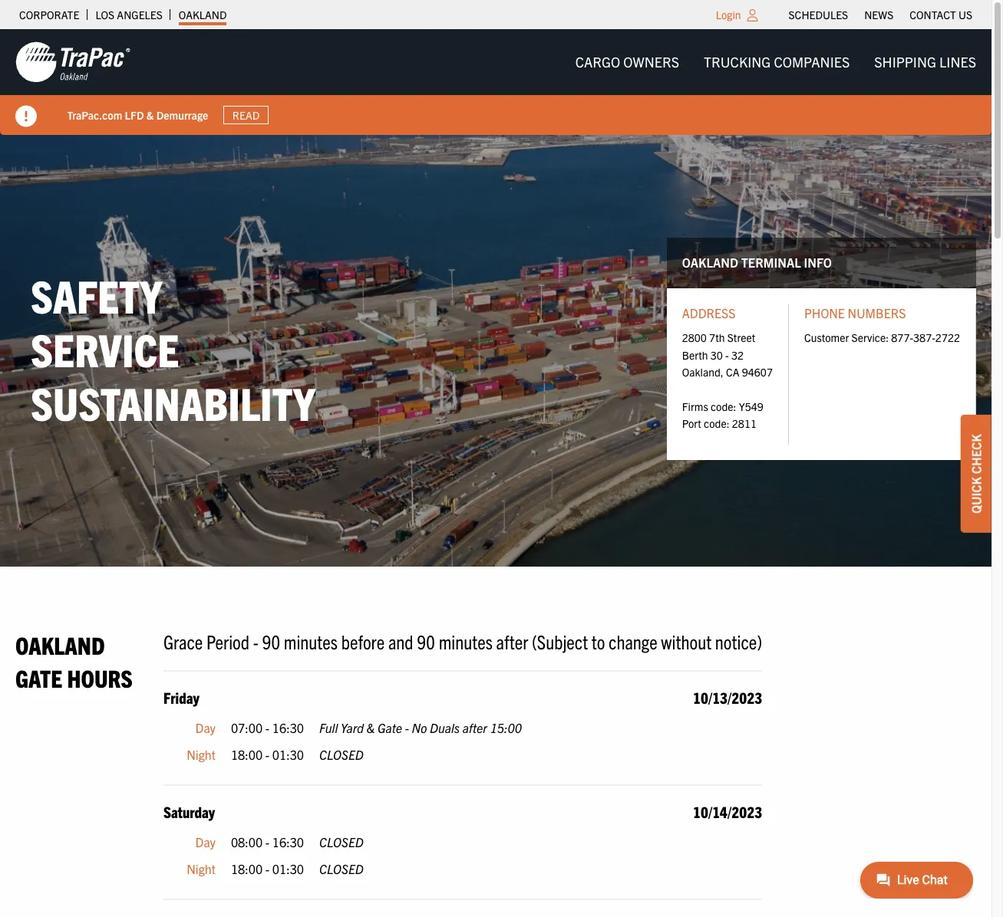Task type: describe. For each thing, give the bounding box(es) containing it.
firms code:  y549 port code:  2811
[[682, 400, 763, 431]]

grace
[[163, 629, 203, 653]]

07:00
[[231, 720, 263, 736]]

service
[[31, 321, 179, 377]]

los angeles link
[[95, 4, 163, 25]]

day for saturday
[[195, 835, 216, 850]]

32
[[731, 348, 744, 362]]

cargo
[[575, 53, 620, 71]]

cargo owners link
[[563, 47, 691, 78]]

hours
[[67, 663, 133, 693]]

877-
[[891, 331, 913, 345]]

trapac.com
[[68, 108, 123, 122]]

ca
[[726, 365, 739, 379]]

customer
[[804, 331, 849, 345]]

berth
[[682, 348, 708, 362]]

schedules
[[789, 8, 848, 21]]

01:30 for friday
[[272, 748, 304, 763]]

closed for friday
[[319, 748, 364, 763]]

terminal
[[741, 255, 801, 270]]

2 minutes from the left
[[439, 629, 493, 653]]

notice)
[[715, 629, 762, 653]]

trucking
[[704, 53, 771, 71]]

2 closed from the top
[[319, 835, 364, 850]]

night for friday
[[187, 748, 216, 763]]

street
[[727, 331, 755, 345]]

grace period - 90 minutes before and 90 minutes after (subject to change without notice)
[[163, 629, 762, 653]]

10/14/2023
[[693, 803, 762, 822]]

read
[[233, 108, 260, 122]]

address
[[682, 305, 735, 320]]

oakland for oakland terminal info
[[682, 255, 738, 270]]

cargo owners
[[575, 53, 679, 71]]

quick check
[[968, 434, 984, 514]]

18:00 - 01:30 for saturday
[[231, 862, 304, 877]]

news
[[864, 8, 893, 21]]

1 vertical spatial after
[[463, 720, 487, 736]]

gate inside oakland gate hours
[[15, 663, 62, 693]]

- down "08:00 - 16:30"
[[265, 862, 269, 877]]

light image
[[747, 9, 758, 21]]

01:30 for saturday
[[272, 862, 304, 877]]

login
[[716, 8, 741, 21]]

7th
[[709, 331, 725, 345]]

us
[[958, 8, 972, 21]]

16:30 for friday
[[272, 720, 304, 736]]

- down 07:00 - 16:30
[[265, 748, 269, 763]]

08:00 - 16:30
[[231, 835, 304, 850]]

demurrage
[[157, 108, 209, 122]]

lfd
[[125, 108, 144, 122]]

oakland for oakland
[[179, 8, 227, 21]]

night for saturday
[[187, 862, 216, 877]]

- right 07:00
[[265, 720, 269, 736]]

oakland terminal info
[[682, 255, 832, 270]]

duals
[[430, 720, 460, 736]]

customer service: 877-387-2722
[[804, 331, 960, 345]]

full
[[319, 720, 338, 736]]

1 90 from the left
[[262, 629, 280, 653]]

to
[[591, 629, 605, 653]]

safety service sustainability
[[31, 267, 315, 430]]

phone numbers
[[804, 305, 906, 320]]

menu bar containing cargo owners
[[563, 47, 988, 78]]

(subject
[[532, 629, 588, 653]]

shipping lines link
[[862, 47, 988, 78]]

news link
[[864, 4, 893, 25]]

saturday
[[163, 803, 215, 822]]

numbers
[[848, 305, 906, 320]]

contact us
[[910, 8, 972, 21]]

firms
[[682, 400, 708, 413]]

30
[[710, 348, 723, 362]]

closed for saturday
[[319, 862, 364, 877]]

los
[[95, 8, 114, 21]]

oakland gate hours
[[15, 630, 133, 693]]

corporate link
[[19, 4, 79, 25]]

without
[[661, 629, 711, 653]]

full yard & gate - no duals after 15:00
[[319, 720, 522, 736]]

0 vertical spatial code:
[[711, 400, 736, 413]]



Task type: vqa. For each thing, say whether or not it's contained in the screenshot.
Day corresponding to Saturday
yes



Task type: locate. For each thing, give the bounding box(es) containing it.
closed
[[319, 748, 364, 763], [319, 835, 364, 850], [319, 862, 364, 877]]

night
[[187, 748, 216, 763], [187, 862, 216, 877]]

1 vertical spatial gate
[[378, 720, 402, 736]]

0 vertical spatial oakland
[[179, 8, 227, 21]]

night down the saturday on the left
[[187, 862, 216, 877]]

& right lfd
[[147, 108, 154, 122]]

day down the saturday on the left
[[195, 835, 216, 850]]

oakland right "angeles"
[[179, 8, 227, 21]]

18:00
[[231, 748, 263, 763], [231, 862, 263, 877]]

1 vertical spatial closed
[[319, 835, 364, 850]]

gate
[[15, 663, 62, 693], [378, 720, 402, 736]]

corporate
[[19, 8, 79, 21]]

-
[[725, 348, 729, 362], [253, 629, 258, 653], [265, 720, 269, 736], [405, 720, 409, 736], [265, 748, 269, 763], [265, 835, 269, 850], [265, 862, 269, 877]]

0 vertical spatial closed
[[319, 748, 364, 763]]

15:00
[[490, 720, 522, 736]]

minutes left the before
[[284, 629, 338, 653]]

yard
[[341, 720, 364, 736]]

gate left no on the left bottom
[[378, 720, 402, 736]]

trucking companies link
[[691, 47, 862, 78]]

0 horizontal spatial minutes
[[284, 629, 338, 653]]

lines
[[939, 53, 976, 71]]

oakland
[[179, 8, 227, 21], [682, 255, 738, 270], [15, 630, 105, 660]]

day
[[195, 720, 216, 736], [195, 835, 216, 850]]

code: right port
[[704, 417, 729, 431]]

2 day from the top
[[195, 835, 216, 850]]

los angeles
[[95, 8, 163, 21]]

16:30 right 08:00
[[272, 835, 304, 850]]

18:00 - 01:30
[[231, 748, 304, 763], [231, 862, 304, 877]]

0 horizontal spatial oakland
[[15, 630, 105, 660]]

- right period
[[253, 629, 258, 653]]

code: up 2811
[[711, 400, 736, 413]]

0 horizontal spatial &
[[147, 108, 154, 122]]

oakland,
[[682, 365, 723, 379]]

3 closed from the top
[[319, 862, 364, 877]]

1 18:00 from the top
[[231, 748, 263, 763]]

minutes
[[284, 629, 338, 653], [439, 629, 493, 653]]

1 vertical spatial 18:00 - 01:30
[[231, 862, 304, 877]]

18:00 - 01:30 for friday
[[231, 748, 304, 763]]

owners
[[623, 53, 679, 71]]

2 horizontal spatial oakland
[[682, 255, 738, 270]]

companies
[[774, 53, 850, 71]]

2800
[[682, 331, 707, 345]]

1 vertical spatial &
[[367, 720, 375, 736]]

1 closed from the top
[[319, 748, 364, 763]]

18:00 - 01:30 down "08:00 - 16:30"
[[231, 862, 304, 877]]

- left no on the left bottom
[[405, 720, 409, 736]]

2 night from the top
[[187, 862, 216, 877]]

2 18:00 from the top
[[231, 862, 263, 877]]

safety
[[31, 267, 162, 323]]

1 vertical spatial 18:00
[[231, 862, 263, 877]]

01:30 down "08:00 - 16:30"
[[272, 862, 304, 877]]

1 vertical spatial oakland
[[682, 255, 738, 270]]

oakland inside oakland gate hours
[[15, 630, 105, 660]]

friday
[[163, 688, 199, 707]]

quick
[[968, 477, 984, 514]]

0 vertical spatial day
[[195, 720, 216, 736]]

night up the saturday on the left
[[187, 748, 216, 763]]

18:00 for friday
[[231, 748, 263, 763]]

2 01:30 from the top
[[272, 862, 304, 877]]

- right 08:00
[[265, 835, 269, 850]]

& for gate
[[367, 720, 375, 736]]

- right 30
[[725, 348, 729, 362]]

1 horizontal spatial oakland
[[179, 8, 227, 21]]

after left (subject
[[496, 629, 528, 653]]

info
[[804, 255, 832, 270]]

menu bar
[[781, 4, 980, 25], [563, 47, 988, 78]]

2 16:30 from the top
[[272, 835, 304, 850]]

oakland up the address
[[682, 255, 738, 270]]

2 vertical spatial closed
[[319, 862, 364, 877]]

1 18:00 - 01:30 from the top
[[231, 748, 304, 763]]

service:
[[852, 331, 889, 345]]

16:30 left full
[[272, 720, 304, 736]]

login link
[[716, 8, 741, 21]]

1 vertical spatial night
[[187, 862, 216, 877]]

0 vertical spatial 01:30
[[272, 748, 304, 763]]

oakland up the 'hours'
[[15, 630, 105, 660]]

schedules link
[[789, 4, 848, 25]]

trucking companies
[[704, 53, 850, 71]]

90 right and
[[417, 629, 435, 653]]

10/13/2023
[[693, 688, 762, 707]]

contact us link
[[910, 4, 972, 25]]

day for friday
[[195, 720, 216, 736]]

1 vertical spatial code:
[[704, 417, 729, 431]]

1 day from the top
[[195, 720, 216, 736]]

0 vertical spatial &
[[147, 108, 154, 122]]

gate left the 'hours'
[[15, 663, 62, 693]]

shipping lines
[[874, 53, 976, 71]]

16:30 for saturday
[[272, 835, 304, 850]]

0 vertical spatial after
[[496, 629, 528, 653]]

menu bar containing schedules
[[781, 4, 980, 25]]

oakland image
[[15, 41, 130, 84]]

& for demurrage
[[147, 108, 154, 122]]

quick check link
[[961, 415, 991, 533]]

01:30
[[272, 748, 304, 763], [272, 862, 304, 877]]

and
[[388, 629, 413, 653]]

change
[[609, 629, 657, 653]]

18:00 down 08:00
[[231, 862, 263, 877]]

oakland for oakland gate hours
[[15, 630, 105, 660]]

2 90 from the left
[[417, 629, 435, 653]]

0 vertical spatial 18:00
[[231, 748, 263, 763]]

16:30
[[272, 720, 304, 736], [272, 835, 304, 850]]

- inside 2800 7th street berth 30 - 32 oakland, ca 94607
[[725, 348, 729, 362]]

07:00 - 16:30
[[231, 720, 304, 736]]

&
[[147, 108, 154, 122], [367, 720, 375, 736]]

sustainability
[[31, 374, 315, 430]]

1 vertical spatial menu bar
[[563, 47, 988, 78]]

& right yard
[[367, 720, 375, 736]]

1 vertical spatial day
[[195, 835, 216, 850]]

minutes right and
[[439, 629, 493, 653]]

day down friday
[[195, 720, 216, 736]]

after
[[496, 629, 528, 653], [463, 720, 487, 736]]

0 horizontal spatial gate
[[15, 663, 62, 693]]

solid image
[[15, 106, 37, 127]]

1 horizontal spatial after
[[496, 629, 528, 653]]

y549
[[739, 400, 763, 413]]

0 horizontal spatial 90
[[262, 629, 280, 653]]

2800 7th street berth 30 - 32 oakland, ca 94607
[[682, 331, 773, 379]]

menu bar up shipping
[[781, 4, 980, 25]]

shipping
[[874, 53, 936, 71]]

90
[[262, 629, 280, 653], [417, 629, 435, 653]]

1 horizontal spatial 90
[[417, 629, 435, 653]]

0 vertical spatial menu bar
[[781, 4, 980, 25]]

1 horizontal spatial gate
[[378, 720, 402, 736]]

1 16:30 from the top
[[272, 720, 304, 736]]

94607
[[742, 365, 773, 379]]

1 night from the top
[[187, 748, 216, 763]]

port
[[682, 417, 701, 431]]

2 vertical spatial oakland
[[15, 630, 105, 660]]

01:30 down 07:00 - 16:30
[[272, 748, 304, 763]]

08:00
[[231, 835, 263, 850]]

2811
[[732, 417, 757, 431]]

contact
[[910, 8, 956, 21]]

read link
[[224, 106, 269, 124]]

0 vertical spatial night
[[187, 748, 216, 763]]

angeles
[[117, 8, 163, 21]]

18:00 - 01:30 down 07:00 - 16:30
[[231, 748, 304, 763]]

phone
[[804, 305, 845, 320]]

18:00 for saturday
[[231, 862, 263, 877]]

0 horizontal spatial after
[[463, 720, 487, 736]]

1 01:30 from the top
[[272, 748, 304, 763]]

1 horizontal spatial &
[[367, 720, 375, 736]]

1 vertical spatial 01:30
[[272, 862, 304, 877]]

0 vertical spatial 18:00 - 01:30
[[231, 748, 304, 763]]

after right duals
[[463, 720, 487, 736]]

2722
[[935, 331, 960, 345]]

period
[[206, 629, 249, 653]]

1 horizontal spatial minutes
[[439, 629, 493, 653]]

18:00 down 07:00
[[231, 748, 263, 763]]

check
[[968, 434, 984, 474]]

banner containing cargo owners
[[0, 29, 1003, 135]]

1 minutes from the left
[[284, 629, 338, 653]]

2 18:00 - 01:30 from the top
[[231, 862, 304, 877]]

387-
[[913, 331, 935, 345]]

code:
[[711, 400, 736, 413], [704, 417, 729, 431]]

before
[[341, 629, 385, 653]]

menu bar down light icon
[[563, 47, 988, 78]]

1 vertical spatial 16:30
[[272, 835, 304, 850]]

trapac.com lfd & demurrage
[[68, 108, 209, 122]]

0 vertical spatial 16:30
[[272, 720, 304, 736]]

banner
[[0, 29, 1003, 135]]

no
[[412, 720, 427, 736]]

90 right period
[[262, 629, 280, 653]]

0 vertical spatial gate
[[15, 663, 62, 693]]

oakland link
[[179, 4, 227, 25]]



